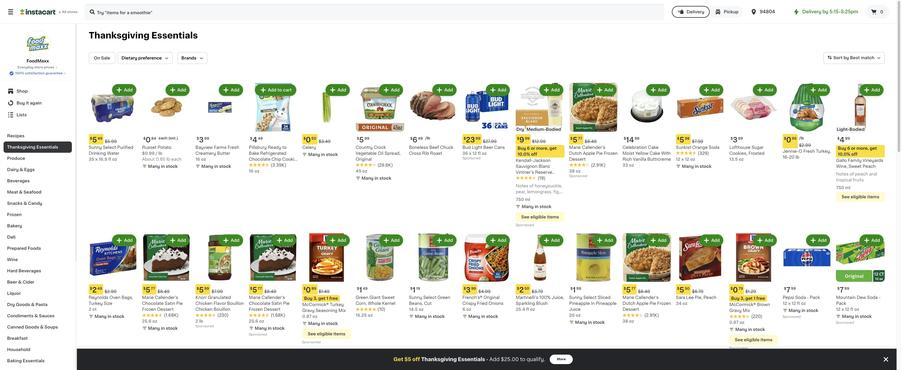 Task type: vqa. For each thing, say whether or not it's contained in the screenshot.
see for $ 9 99
yes



Task type: describe. For each thing, give the bounding box(es) containing it.
essentials up 'brands'
[[152, 31, 198, 40]]

$ 14 99
[[624, 136, 640, 143]]

oz inside mccormick® turkey gravy seasoning mix 0.87 oz
[[313, 314, 318, 319]]

beef
[[430, 145, 439, 149]]

3, for $ 0 79
[[741, 296, 745, 300]]

product group containing 9
[[516, 83, 565, 228]]

family
[[849, 158, 862, 162]]

oz inside $ 3 99 $4.99 french's® original crispy fried onions 6 oz
[[467, 307, 472, 311]]

buy for $ 9 99
[[518, 146, 526, 150]]

3 inside $ 3 99 $4.99 french's® original crispy fried onions 6 oz
[[466, 287, 471, 293]]

49 for 2
[[97, 287, 102, 290]]

everyday store prices link
[[18, 65, 58, 70]]

mix inside mccormick® brown gravy mix
[[743, 308, 751, 313]]

$9.99 original price: $12.99 element
[[516, 134, 565, 144]]

get down $9.99 original price: $12.99 element
[[550, 146, 557, 150]]

6 inside $ 3 99 $4.99 french's® original crispy fried onions 6 oz
[[463, 307, 466, 311]]

34
[[677, 301, 682, 305]]

see eligible items for $ 9 99
[[522, 215, 560, 219]]

1 vertical spatial 750
[[516, 197, 524, 201]]

spread,
[[385, 151, 401, 155]]

sponsored badge image for pepsi soda - pack
[[783, 315, 801, 319]]

fl inside $ 23 99 $27.99 bud light beer cans 36 x 12 fl oz
[[478, 151, 481, 155]]

lists
[[17, 113, 27, 117]]

add inside get $5 off thanksgiving essentials • add $25.00 to qualify.
[[490, 357, 500, 362]]

7 for pepsi soda - pack
[[787, 287, 791, 293]]

pickup
[[725, 10, 739, 14]]

0 horizontal spatial 38
[[570, 169, 575, 173]]

99 inside $ 23 99 $27.99 bud light beer cans 36 x 12 fl oz
[[476, 137, 481, 140]]

oz inside sunny select sliced pineapple in pineapple juice 20 oz
[[576, 313, 581, 317]]

oz inside celebration cake moist yellow cake with rich vanilla buttrcreme 33 oz
[[630, 163, 635, 167]]

99 up lofthouse
[[739, 137, 744, 140]]

49 for 5
[[98, 137, 102, 140]]

& for snacks
[[24, 201, 27, 205]]

sunny inside $ 5 49 $5.99 sunny select purified drinking water 35 x 16.9 fl oz
[[89, 145, 102, 149]]

oz inside $ 23 99 $27.99 bud light beer cans 36 x 12 fl oz
[[482, 151, 487, 155]]

2 (1.68k) from the left
[[271, 313, 286, 317]]

russet
[[142, 145, 157, 149]]

prepared
[[7, 246, 27, 250]]

to inside get $5 off thanksgiving essentials • add $25.00 to qualify.
[[521, 357, 526, 362]]

99 up pepsi
[[792, 287, 797, 290]]

rich
[[623, 157, 632, 161]]

product group containing 6
[[409, 83, 458, 156]]

cider
[[23, 280, 34, 284]]

jennie-
[[783, 149, 800, 153]]

oz inside the "martinelli's 100% juice, sparkling blush 25.4 fl oz"
[[531, 307, 536, 311]]

1 vertical spatial apple
[[637, 301, 649, 305]]

get down $1.29
[[746, 296, 753, 300]]

goods for canned
[[25, 325, 39, 329]]

drinking
[[89, 151, 106, 155]]

goods for dry
[[16, 303, 30, 307]]

0 for $ 0 79
[[734, 287, 739, 293]]

& left soups
[[40, 325, 44, 329]]

99 inside $ 1 99
[[577, 287, 582, 290]]

2 inside reynolds oven bags, turkey size 2 ct
[[89, 307, 91, 311]]

cart
[[283, 88, 292, 92]]

pepsi soda - pack 12 x 12 fl oz
[[783, 295, 821, 305]]

potato
[[158, 145, 172, 149]]

$ inside "$ 2 50"
[[517, 287, 520, 290]]

$ 1 19
[[411, 287, 421, 293]]

x inside the mountain dew soda - pack 12 x 12 fl oz
[[842, 307, 845, 311]]

$5.99 original price: $7.99 element
[[196, 284, 244, 295]]

1 horizontal spatial dutch
[[623, 301, 636, 305]]

sort by
[[834, 56, 850, 60]]

$ 2 50
[[517, 287, 530, 293]]

$ inside "$ 0 95"
[[785, 137, 787, 140]]

1 vertical spatial marie callender's dutch apple pie frozen dessert
[[623, 295, 672, 311]]

7 for mountain dew soda - pack
[[840, 287, 845, 293]]

$ inside $ 0 84 each (est.)
[[143, 137, 146, 140]]

0 vertical spatial thanksgiving
[[89, 31, 150, 40]]

foodmaxx logo image
[[25, 31, 51, 57]]

mccormick® for mix
[[730, 303, 757, 307]]

5 inside $ 5 98 $7.99 sunkist orange soda
[[680, 136, 685, 143]]

soda inside pepsi soda - pack 12 x 12 fl oz
[[796, 295, 807, 300]]

add to cart button
[[256, 85, 296, 95]]

lb right /
[[159, 151, 162, 155]]

$ inside '$ 5 99'
[[357, 137, 360, 140]]

4 for $ 4 99
[[840, 136, 845, 143]]

0 vertical spatial beverages
[[7, 179, 30, 183]]

sponsored badge image for knorr granulated chicken flavor bouillon chicken bouillon
[[196, 325, 214, 328]]

wine,
[[837, 164, 848, 168]]

$4.99
[[479, 290, 491, 294]]

$ inside $ 0 50
[[304, 137, 306, 140]]

fl inside the "martinelli's 100% juice, sparkling blush 25.4 fl oz"
[[527, 307, 530, 311]]

50 for 0
[[312, 137, 317, 140]]

treatment tracker modal dialog
[[77, 349, 897, 370]]

essentials inside get $5 off thanksgiving essentials • add $25.00 to qualify.
[[458, 357, 486, 362]]

0 horizontal spatial thanksgiving essentials
[[7, 145, 58, 149]]

$ 4 49
[[250, 136, 263, 143]]

delivery button
[[672, 6, 710, 18]]

jackson
[[534, 158, 551, 162]]

everyday
[[18, 66, 33, 69]]

deli
[[7, 235, 16, 239]]

6 down "$ 4 99"
[[848, 146, 851, 150]]

oz inside pepsi soda - pack 12 x 12 fl oz
[[802, 301, 807, 305]]

1 down $1.29
[[754, 296, 756, 300]]

100% satisfaction guarantee button
[[9, 70, 66, 76]]

baking essentials link
[[4, 355, 72, 366]]

reserve
[[536, 170, 553, 174]]

free for $ 0 99
[[330, 296, 338, 300]]

10.0% for kendall-
[[518, 152, 531, 156]]

$ inside $ 4 49
[[250, 137, 253, 140]]

49 for 4
[[258, 137, 263, 140]]

0 vertical spatial marie callender's dutch apple pie frozen dessert
[[570, 145, 618, 161]]

reynolds oven bags, turkey size 2 ct
[[89, 295, 133, 311]]

sale
[[101, 56, 110, 60]]

1 vertical spatial 750 ml
[[516, 197, 531, 201]]

items for $ 9 99
[[548, 215, 560, 219]]

beer inside $ 23 99 $27.99 bud light beer cans 36 x 12 fl oz
[[484, 145, 494, 149]]

jennie-o fresh turkey, 16-20 lb
[[783, 149, 832, 159]]

vanilla
[[634, 157, 647, 161]]

99 inside '$ 5 99'
[[365, 137, 370, 140]]

green inside green giant sweet corn, whole kernel
[[356, 295, 369, 300]]

meat & seafood
[[7, 190, 41, 194]]

baking
[[7, 359, 22, 363]]

soda inside the mountain dew soda - pack 12 x 12 fl oz
[[868, 295, 879, 300]]

$ inside '$ 5 50'
[[678, 287, 680, 290]]

$ inside $ 5 98 $7.99 sunkist orange soda
[[678, 137, 680, 140]]

99 inside $ 0 99
[[312, 287, 317, 290]]

product group containing 14
[[623, 83, 672, 168]]

bud
[[463, 145, 471, 149]]

$ inside $ 23 99 $27.99 bud light beer cans 36 x 12 fl oz
[[464, 137, 466, 140]]

Best match Sort by field
[[824, 52, 886, 64]]

rib
[[423, 151, 429, 155]]

corn,
[[356, 301, 367, 305]]

79
[[739, 287, 744, 290]]

1 25.6 from the left
[[142, 319, 152, 323]]

- inside pepsi soda - pack 12 x 12 fl oz
[[808, 295, 810, 300]]

pack inside the mountain dew soda - pack 12 x 12 fl oz
[[837, 301, 847, 305]]

$3.99 original price: $4.99 element
[[463, 284, 512, 295]]

more, for jackson
[[537, 146, 549, 150]]

ml inside the product 'group'
[[525, 197, 531, 201]]

2 down knorr
[[196, 319, 198, 323]]

0 inside 0 button
[[881, 10, 884, 14]]

or for jackson
[[531, 146, 536, 150]]

buy left it at the left top of page
[[17, 101, 25, 105]]

beer & cider link
[[4, 276, 72, 288]]

see eligible items button for $ 0 79
[[730, 335, 779, 345]]

by for sort
[[844, 56, 850, 60]]

boneless beef chuck cross rib roast
[[409, 145, 454, 155]]

2 bodied from the left
[[850, 127, 866, 131]]

on sale
[[94, 56, 110, 60]]

green inside sunny select green beans, cut 14.5 oz
[[438, 295, 451, 300]]

$ 0 50
[[304, 136, 317, 143]]

water
[[107, 151, 119, 155]]

eggs
[[24, 168, 35, 172]]

in
[[592, 301, 595, 305]]

see eligible items button for $ 0 99
[[303, 329, 351, 339]]

99 up the bayview
[[204, 137, 209, 140]]

add inside button
[[268, 88, 277, 92]]

soups
[[45, 325, 58, 329]]

9
[[520, 136, 525, 143]]

$0.99 original price: $1.49 element
[[303, 284, 351, 295]]

0.85
[[156, 157, 165, 161]]

buy it again
[[17, 101, 42, 105]]

wine link
[[4, 254, 72, 265]]

about
[[142, 157, 155, 161]]

$ inside $ 6 49 /lb
[[411, 137, 413, 140]]

x inside $ 23 99 $27.99 bud light beer cans 36 x 12 fl oz
[[469, 151, 472, 155]]

buy down "$ 4 99"
[[839, 146, 847, 150]]

$2.99 for 0
[[800, 143, 812, 147]]

items for $ 0 79
[[761, 338, 773, 342]]

50 for 2
[[525, 287, 530, 290]]

buy 6 or more, get 10.0% off for jackson
[[518, 146, 557, 156]]

1 vertical spatial 38 oz
[[623, 319, 635, 323]]

99 inside '$ 9 99'
[[525, 137, 530, 140]]

thanksgiving essentials inside main content
[[89, 31, 198, 40]]

Search field
[[85, 4, 664, 20]]

0 vertical spatial bouillon
[[227, 301, 244, 305]]

gravy for mix
[[730, 308, 742, 313]]

0 for $ 0 50
[[306, 136, 311, 143]]

bayview
[[196, 145, 213, 149]]

0 horizontal spatial apple
[[584, 151, 596, 155]]

$5.99
[[105, 139, 117, 143]]

1 vertical spatial bouillon
[[214, 307, 230, 311]]

$0.50 original price: $3.49 element
[[303, 134, 351, 144]]

service type group
[[672, 6, 744, 18]]

1 vertical spatial beverages
[[19, 269, 41, 273]]

50 for 5
[[685, 287, 690, 290]]

orange
[[693, 145, 708, 149]]

1 horizontal spatial 38
[[623, 319, 629, 323]]

1 satin from the left
[[165, 301, 175, 305]]

oz inside sunny select green beans, cut 14.5 oz
[[419, 307, 424, 311]]

$ 3 99 for lofthouse sugar cookies, frosted
[[731, 136, 744, 143]]

& for condiments
[[34, 314, 38, 318]]

99 up mountain
[[845, 287, 850, 290]]

see for $ 0 79
[[736, 338, 744, 342]]

2 up martinelli's
[[520, 287, 524, 293]]

0.87 inside mccormick® turkey gravy seasoning mix 0.87 oz
[[303, 314, 312, 319]]

oz inside $ 5 49 $5.99 sunny select purified drinking water 35 x 16.9 fl oz
[[112, 157, 117, 161]]

x down sunkist
[[682, 157, 685, 161]]

fl inside the mountain dew soda - pack 12 x 12 fl oz
[[851, 307, 854, 311]]

1 down $1.49
[[327, 296, 329, 300]]

get down $1.49
[[319, 296, 326, 300]]

95
[[793, 137, 797, 140]]

0 vertical spatial 750 ml
[[837, 185, 851, 190]]

canned goods & soups link
[[4, 321, 72, 333]]

0 horizontal spatial thanksgiving
[[7, 145, 35, 149]]

eligible for $ 9 99
[[531, 215, 547, 219]]

$ 9 99
[[517, 136, 530, 143]]

sunny for $ 1 19
[[409, 295, 423, 300]]

$23.99 original price: $27.99 element
[[463, 134, 512, 144]]

lb down knorr
[[199, 319, 203, 323]]

20 inside 'jennie-o fresh turkey, 16-20 lb'
[[790, 155, 795, 159]]

$0.79 original price: $1.29 element
[[730, 284, 779, 295]]

bags,
[[122, 295, 133, 300]]

household
[[7, 348, 30, 352]]

2 pineapple from the left
[[596, 301, 617, 305]]

x inside pepsi soda - pack 12 x 12 fl oz
[[789, 301, 791, 305]]

$ inside $ 14 99
[[624, 137, 627, 140]]

canned
[[7, 325, 24, 329]]

33
[[623, 163, 629, 167]]

(10)
[[378, 307, 386, 311]]

each inside russet potato $0.99 / lb about 0.85 lb each
[[171, 157, 182, 161]]

99 inside $ 3 99 $4.99 french's® original crispy fried onions 6 oz
[[472, 287, 477, 290]]

1 for $ 1 99
[[573, 287, 576, 293]]

0 vertical spatial ml
[[846, 185, 851, 190]]

off inside get $5 off thanksgiving essentials • add $25.00 to qualify.
[[413, 357, 420, 362]]

fried
[[478, 301, 488, 305]]

buy 6 or more, get 10.0% off for family
[[839, 146, 878, 156]]

cross
[[409, 151, 422, 155]]

$0.95 per pound original price: $2.99 element
[[783, 134, 832, 148]]

6 down '$ 9 99'
[[527, 146, 530, 150]]

eligible for $ 0 99
[[317, 332, 333, 336]]

& for dairy
[[20, 168, 23, 172]]

original for 3
[[484, 295, 500, 300]]

1 (1.68k) from the left
[[164, 313, 179, 317]]

2 satin from the left
[[272, 301, 282, 305]]

19
[[417, 287, 421, 290]]

mix inside mccormick® turkey gravy seasoning mix 0.87 oz
[[339, 308, 346, 313]]

2 marie callender's chocolate satin pie frozen dessert from the left
[[249, 295, 290, 311]]

free for $ 0 79
[[757, 296, 766, 300]]

baking essentials
[[7, 359, 45, 363]]

kendall-
[[516, 158, 534, 162]]

select for $ 1 19
[[424, 295, 437, 300]]

3 for lofthouse sugar cookies, frosted
[[734, 136, 738, 143]]

2 up reynolds
[[92, 287, 97, 293]]

wine inside "link"
[[7, 258, 18, 262]]

juice,
[[552, 295, 565, 300]]

6 up boneless
[[413, 136, 418, 143]]

all stores link
[[20, 4, 78, 20]]

canned goods & soups
[[7, 325, 58, 329]]

10.0% for gallo
[[839, 152, 851, 156]]

turkey,
[[817, 149, 832, 153]]

household link
[[4, 344, 72, 355]]

notes
[[837, 172, 849, 176]]

35
[[89, 157, 94, 161]]

bayview farms fresh creamery butter 16 oz
[[196, 145, 239, 161]]

0 vertical spatial dutch
[[570, 151, 583, 155]]

1 25.6 oz from the left
[[142, 319, 157, 323]]

buy for $ 0 79
[[732, 296, 740, 300]]

yellow
[[636, 151, 649, 155]]

5 inside $ 5 49 $5.99 sunny select purified drinking water 35 x 16.9 fl oz
[[92, 136, 97, 143]]

dry for dry medium-bodied
[[517, 127, 525, 131]]

roast
[[431, 151, 443, 155]]

fresh for farms
[[228, 145, 239, 149]]

0.87 oz
[[730, 320, 745, 324]]

get up vineyards
[[871, 146, 878, 150]]

prices
[[44, 66, 54, 69]]

turkey inside mccormick® turkey gravy seasoning mix 0.87 oz
[[330, 303, 344, 307]]

select inside $ 5 49 $5.99 sunny select purified drinking water 35 x 16.9 fl oz
[[103, 145, 116, 149]]

36
[[463, 151, 468, 155]]

$2.99 for 2
[[105, 290, 117, 294]]

product group containing 23
[[463, 83, 512, 161]]

dry for dry goods & pasta
[[7, 303, 15, 307]]

soda inside $ 5 98 $7.99 sunkist orange soda
[[709, 145, 720, 149]]



Task type: locate. For each thing, give the bounding box(es) containing it.
seasoning
[[316, 308, 338, 313]]

1 free from the left
[[330, 296, 338, 300]]

sunkist
[[677, 145, 692, 149]]

0 for $ 0 99
[[306, 287, 311, 293]]

pineapple up the juice
[[570, 301, 591, 305]]

1 10.0% from the left
[[518, 152, 531, 156]]

38
[[570, 169, 575, 173], [623, 319, 629, 323]]

or up family
[[852, 146, 856, 150]]

free up brown on the right
[[757, 296, 766, 300]]

cut
[[425, 301, 432, 305]]

ml down the 'white'
[[525, 197, 531, 201]]

product group
[[89, 83, 138, 162], [142, 83, 191, 170], [196, 83, 244, 170], [249, 83, 298, 174], [303, 83, 351, 159], [356, 83, 405, 182], [409, 83, 458, 156], [463, 83, 512, 161], [516, 83, 565, 228], [570, 83, 618, 179], [623, 83, 672, 168], [677, 83, 725, 170], [730, 83, 779, 162], [783, 83, 832, 160], [837, 83, 886, 202], [89, 233, 138, 321], [142, 233, 191, 332], [196, 233, 244, 329], [249, 233, 298, 338], [303, 233, 351, 345], [356, 233, 405, 318], [409, 233, 458, 321], [463, 233, 512, 321], [516, 233, 565, 312], [570, 233, 618, 327], [623, 233, 672, 324], [677, 233, 725, 306], [730, 233, 779, 351], [783, 233, 832, 320], [837, 233, 886, 326], [356, 356, 405, 370], [409, 356, 458, 370], [463, 356, 512, 370], [516, 356, 565, 370], [837, 356, 886, 370]]

1 $ 3 99 from the left
[[197, 136, 209, 143]]

1 horizontal spatial mix
[[743, 308, 751, 313]]

$2.50 original price: $3.79 element
[[516, 284, 565, 295]]

gallo family vineyards wine, sweet peach
[[837, 158, 884, 168]]

mountain dew soda - pack 12 x 12 fl oz
[[837, 295, 882, 311]]

1 horizontal spatial /lb
[[800, 136, 805, 140]]

1 up the corn,
[[360, 287, 363, 293]]

flavor
[[214, 301, 226, 305]]

1 3, from the left
[[314, 296, 318, 300]]

1 horizontal spatial satin
[[272, 301, 282, 305]]

0 vertical spatial chicken
[[196, 301, 213, 305]]

1 horizontal spatial 750 ml
[[837, 185, 851, 190]]

see eligible items for $ 0 99
[[308, 332, 346, 336]]

essentials down recipes 'link'
[[36, 145, 58, 149]]

peach right pie,
[[704, 295, 717, 300]]

by inside "field"
[[844, 56, 850, 60]]

1 left "19"
[[413, 287, 416, 293]]

2 chicken from the top
[[196, 307, 213, 311]]

•
[[487, 357, 489, 362]]

1 gravy from the left
[[303, 308, 315, 313]]

x down mountain
[[842, 307, 845, 311]]

to right $25.00
[[521, 357, 526, 362]]

peach inside "gallo family vineyards wine, sweet peach"
[[864, 164, 877, 168]]

0 vertical spatial by
[[823, 9, 829, 14]]

sara
[[677, 295, 686, 300]]

mountain
[[837, 295, 857, 300]]

0 horizontal spatial mix
[[339, 308, 346, 313]]

gravy up 0.87 oz
[[730, 308, 742, 313]]

everyday store prices
[[18, 66, 54, 69]]

reynolds
[[89, 295, 108, 300]]

mccormick® down $1.29
[[730, 303, 757, 307]]

2 more, from the left
[[857, 146, 870, 150]]

qualify.
[[527, 357, 546, 362]]

0 horizontal spatial $2.99
[[105, 290, 117, 294]]

4 for $ 4 49
[[253, 136, 258, 143]]

1 horizontal spatial marie callender's chocolate satin pie frozen dessert
[[249, 295, 290, 311]]

(19)
[[538, 176, 546, 180]]

sunny up beans,
[[409, 295, 423, 300]]

0 vertical spatial pack
[[811, 295, 821, 300]]

green
[[356, 295, 369, 300], [438, 295, 451, 300]]

$ inside $ 3 99 $4.99 french's® original crispy fried onions 6 oz
[[464, 287, 466, 290]]

0 vertical spatial $2.99
[[800, 143, 812, 147]]

2 green from the left
[[438, 295, 451, 300]]

49 inside $ 4 49
[[258, 137, 263, 140]]

(2.91k)
[[592, 163, 606, 167], [645, 313, 660, 317]]

49 inside $ 1 49
[[363, 287, 368, 290]]

fresh up butter
[[228, 145, 239, 149]]

preference
[[138, 56, 162, 60]]

lb right 0.85
[[166, 157, 170, 161]]

3 up lofthouse
[[734, 136, 738, 143]]

100% up blush
[[540, 295, 551, 300]]

0 vertical spatial thanksgiving essentials
[[89, 31, 198, 40]]

1 more, from the left
[[537, 146, 549, 150]]

100% inside button
[[15, 72, 24, 75]]

49 inside $ 6 49 /lb
[[418, 137, 423, 140]]

& for beer
[[18, 280, 22, 284]]

2 horizontal spatial thanksgiving
[[422, 357, 457, 362]]

750 ml down 'tropical'
[[837, 185, 851, 190]]

buy 3, get 1 free for $ 0 79
[[732, 296, 766, 300]]

$ 0 95
[[785, 136, 797, 143]]

more, for family
[[857, 146, 870, 150]]

0 horizontal spatial 3
[[199, 136, 204, 143]]

$ 5 99 $7.99 knorr granulated chicken flavor bouillon chicken bouillon
[[196, 287, 244, 311]]

1 vertical spatial (2.91k)
[[645, 313, 660, 317]]

see for $ 9 99
[[522, 215, 530, 219]]

sunny down $ 1 99
[[570, 295, 583, 300]]

$5.98 original price: $7.99 element
[[677, 134, 725, 144]]

99 right 23 on the top
[[476, 137, 481, 140]]

$ 5 77
[[571, 136, 583, 143], [143, 287, 155, 293], [250, 287, 262, 293], [624, 287, 636, 293]]

$7.99 inside $ 5 98 $7.99 sunkist orange soda
[[693, 139, 704, 143]]

fl inside $ 5 49 $5.99 sunny select purified drinking water 35 x 16.9 fl oz
[[108, 157, 111, 161]]

each inside $ 0 84 each (est.)
[[159, 136, 168, 140]]

2 horizontal spatial select
[[584, 295, 597, 300]]

$ 0 99
[[304, 287, 317, 293]]

1 buy 6 or more, get 10.0% off from the left
[[518, 146, 557, 156]]

sponsored badge image for marie callender's dutch apple pie frozen dessert
[[570, 174, 588, 178]]

0 horizontal spatial original
[[356, 157, 372, 161]]

lb inside 'jennie-o fresh turkey, 16-20 lb'
[[796, 155, 800, 159]]

1 vertical spatial by
[[844, 56, 850, 60]]

delivery for delivery
[[687, 10, 705, 14]]

chip
[[272, 157, 282, 161]]

fl inside pepsi soda - pack 12 x 12 fl oz
[[798, 301, 801, 305]]

by right sort
[[844, 56, 850, 60]]

$ inside "$ 4 99"
[[838, 137, 840, 140]]

dry up the 9
[[517, 127, 525, 131]]

chuck
[[441, 145, 454, 149]]

$ inside $ 0 99
[[304, 287, 306, 290]]

(329)
[[699, 151, 710, 155]]

1 horizontal spatial thanksgiving essentials
[[89, 31, 198, 40]]

0 horizontal spatial marie callender's chocolate satin pie frozen dessert
[[142, 295, 183, 311]]

1 horizontal spatial mccormick®
[[730, 303, 757, 307]]

gravy inside mccormick® turkey gravy seasoning mix 0.87 oz
[[303, 308, 315, 313]]

1 marie callender's chocolate satin pie frozen dessert from the left
[[142, 295, 183, 311]]

thanksgiving inside get $5 off thanksgiving essentials • add $25.00 to qualify.
[[422, 357, 457, 362]]

goods
[[16, 303, 30, 307], [25, 325, 39, 329]]

get $5 off thanksgiving essentials • add $25.00 to qualify.
[[394, 357, 546, 362]]

1 horizontal spatial $2.99
[[800, 143, 812, 147]]

$ 3 99 up the bayview
[[197, 136, 209, 143]]

1 horizontal spatial peach
[[864, 164, 877, 168]]

$ inside $ 1 19
[[411, 287, 413, 290]]

sponsored badge image for mountain dew soda - pack
[[837, 321, 855, 324]]

eligible for $ 0 79
[[745, 338, 760, 342]]

delivery for delivery by 5:15-5:25pm
[[803, 9, 822, 14]]

each right 0.85
[[171, 157, 182, 161]]

0 horizontal spatial off
[[413, 357, 420, 362]]

49 for 1
[[363, 287, 368, 290]]

recipes
[[7, 134, 24, 138]]

$ 7 99 for pepsi
[[785, 287, 797, 293]]

$6.49 per pound element
[[409, 134, 458, 144]]

mccormick® for seasoning
[[303, 303, 329, 307]]

green up the corn,
[[356, 295, 369, 300]]

lists link
[[4, 109, 72, 121]]

2 buy 6 or more, get 10.0% off from the left
[[839, 146, 878, 156]]

or for family
[[852, 146, 856, 150]]

5 inside the $ 5 99 $7.99 knorr granulated chicken flavor bouillon chicken bouillon
[[199, 287, 204, 293]]

x inside $ 5 49 $5.99 sunny select purified drinking water 35 x 16.9 fl oz
[[95, 157, 98, 161]]

1 up the juice
[[573, 287, 576, 293]]

pickup button
[[710, 6, 744, 18]]

0 horizontal spatial delivery
[[687, 10, 705, 14]]

0 vertical spatial 38 oz
[[570, 169, 581, 173]]

chocolate inside 'pillsbury ready to bake refrigerated chocolate chip cookie dough'
[[249, 157, 271, 161]]

$7.99 for $ 5 99 $7.99 knorr granulated chicken flavor bouillon chicken bouillon
[[212, 290, 223, 294]]

0 horizontal spatial peach
[[704, 295, 717, 300]]

0 horizontal spatial each
[[159, 136, 168, 140]]

1 mccormick® from the left
[[303, 303, 329, 307]]

& right meat
[[19, 190, 23, 194]]

$ inside the $ 5 99 $7.99 knorr granulated chicken flavor bouillon chicken bouillon
[[197, 287, 199, 290]]

see eligible items for $ 0 79
[[736, 338, 773, 342]]

99 right the 9
[[525, 137, 530, 140]]

7
[[787, 287, 791, 293], [840, 287, 845, 293]]

2 free from the left
[[757, 296, 766, 300]]

buy down $ 0 79
[[732, 296, 740, 300]]

1 horizontal spatial gravy
[[730, 308, 742, 313]]

mccormick® inside mccormick® turkey gravy seasoning mix 0.87 oz
[[303, 303, 329, 307]]

gravy inside mccormick® brown gravy mix
[[730, 308, 742, 313]]

14.5
[[409, 307, 418, 311]]

beans,
[[409, 301, 423, 305]]

1 horizontal spatial 16
[[249, 169, 254, 173]]

vintner's
[[516, 170, 535, 174]]

100% inside the "martinelli's 100% juice, sparkling blush 25.4 fl oz"
[[540, 295, 551, 300]]

sweet inside green giant sweet corn, whole kernel
[[382, 295, 395, 300]]

0 vertical spatial 38
[[570, 169, 575, 173]]

sponsored badge image for marie callender's chocolate satin pie frozen dessert
[[249, 333, 267, 336]]

1 horizontal spatial $ 3 99
[[731, 136, 744, 143]]

juice
[[570, 307, 581, 311]]

49 inside $ 2 49
[[97, 287, 102, 290]]

buy 3, get 1 free
[[304, 296, 338, 300], [732, 296, 766, 300]]

dutch
[[570, 151, 583, 155], [623, 301, 636, 305]]

50 inside '$ 5 50'
[[685, 287, 690, 290]]

oz inside "lofthouse sugar cookies, frosted 13.5 oz"
[[740, 157, 745, 161]]

None search field
[[85, 4, 665, 20]]

$ inside '$ 9 99'
[[517, 137, 520, 140]]

bodied up "$ 4 99"
[[850, 127, 866, 131]]

dessert
[[570, 157, 586, 161], [157, 307, 174, 311], [264, 307, 281, 311], [623, 307, 640, 311]]

essentials
[[152, 31, 198, 40], [36, 145, 58, 149], [458, 357, 486, 362], [23, 359, 45, 363]]

99 inside "$ 4 99"
[[846, 137, 851, 140]]

beer inside beer & cider link
[[7, 280, 17, 284]]

12 inside $ 23 99 $27.99 bud light beer cans 36 x 12 fl oz
[[473, 151, 477, 155]]

50 inside "$ 2 50"
[[525, 287, 530, 290]]

99 right 14 on the right top of the page
[[635, 137, 640, 140]]

$7.99 for $ 5 98 $7.99 sunkist orange soda
[[693, 139, 704, 143]]

$7.99 up granulated
[[212, 290, 223, 294]]

mccormick® brown gravy mix
[[730, 303, 771, 313]]

fresh for o
[[804, 149, 816, 153]]

0 horizontal spatial beer
[[7, 280, 17, 284]]

2 horizontal spatial off
[[852, 152, 858, 156]]

$0.84 each (estimated) element
[[142, 134, 191, 144]]

dew
[[858, 295, 867, 300]]

0 horizontal spatial 38 oz
[[570, 169, 581, 173]]

fresh inside bayview farms fresh creamery butter 16 oz
[[228, 145, 239, 149]]

beer & cider
[[7, 280, 34, 284]]

mccormick® up "seasoning"
[[303, 303, 329, 307]]

2 7 from the left
[[840, 287, 845, 293]]

1 horizontal spatial beer
[[484, 145, 494, 149]]

sweet inside "gallo family vineyards wine, sweet peach"
[[849, 164, 862, 168]]

1 horizontal spatial turkey
[[330, 303, 344, 307]]

$5.77 original price: $8.49 element
[[570, 134, 618, 144], [142, 284, 191, 295], [249, 284, 298, 295], [623, 284, 672, 295]]

1 4 from the left
[[253, 136, 258, 143]]

0 horizontal spatial to
[[278, 88, 282, 92]]

1 vertical spatial ml
[[525, 197, 531, 201]]

delivery inside button
[[687, 10, 705, 14]]

2 /lb from the left
[[800, 136, 805, 140]]

1 buy 3, get 1 free from the left
[[304, 296, 338, 300]]

$ 7 99 up mountain
[[838, 287, 850, 293]]

1 horizontal spatial 750
[[837, 185, 845, 190]]

original for crock
[[356, 157, 372, 161]]

1 horizontal spatial more,
[[857, 146, 870, 150]]

0 horizontal spatial ml
[[525, 197, 531, 201]]

0 vertical spatial beer
[[484, 145, 494, 149]]

$8.49
[[585, 139, 597, 143], [158, 290, 170, 294], [265, 290, 277, 294], [639, 290, 651, 294]]

49 up pillsbury
[[258, 137, 263, 140]]

$5
[[405, 357, 412, 362]]

pack right pepsi
[[811, 295, 821, 300]]

1 horizontal spatial marie callender's dutch apple pie frozen dessert
[[623, 295, 672, 311]]

pillsbury ready to bake refrigerated chocolate chip cookie dough
[[249, 145, 297, 167]]

94804 button
[[751, 4, 787, 20]]

pack inside pepsi soda - pack 12 x 12 fl oz
[[811, 295, 821, 300]]

3, for $ 0 99
[[314, 296, 318, 300]]

$7.99 inside the $ 5 99 $7.99 knorr granulated chicken flavor bouillon chicken bouillon
[[212, 290, 223, 294]]

beverages down dairy & eggs
[[7, 179, 30, 183]]

goods up condiments
[[16, 303, 30, 307]]

green giant sweet corn, whole kernel
[[356, 295, 396, 305]]

2 4 from the left
[[840, 136, 845, 143]]

lofthouse
[[730, 145, 751, 149]]

gravy left "seasoning"
[[303, 308, 315, 313]]

buy 3, get 1 free for $ 0 99
[[304, 296, 338, 300]]

off for jackson
[[532, 152, 538, 156]]

99 up country
[[365, 137, 370, 140]]

beverages up cider
[[19, 269, 41, 273]]

1 horizontal spatial ml
[[846, 185, 851, 190]]

$3.79
[[532, 290, 543, 294]]

49 up the corn,
[[363, 287, 368, 290]]

0 horizontal spatial 10.0%
[[518, 152, 531, 156]]

1 horizontal spatial apple
[[637, 301, 649, 305]]

sponsored badge image for bud light beer cans
[[463, 157, 481, 160]]

1 horizontal spatial thanksgiving
[[89, 31, 150, 40]]

produce link
[[4, 153, 72, 164]]

1 mix from the left
[[339, 308, 346, 313]]

4 up pillsbury
[[253, 136, 258, 143]]

/lb inside $ 6 49 /lb
[[426, 136, 431, 140]]

mccormick® inside mccormick® brown gravy mix
[[730, 303, 757, 307]]

49 left $5.99
[[98, 137, 102, 140]]

1 horizontal spatial 0.87
[[730, 320, 739, 324]]

light-bodied
[[838, 127, 866, 131]]

1 $ 7 99 from the left
[[785, 287, 797, 293]]

1 horizontal spatial wine
[[529, 176, 540, 180]]

0 horizontal spatial $ 7 99
[[785, 287, 797, 293]]

20 inside sunny select sliced pineapple in pineapple juice 20 oz
[[570, 313, 575, 317]]

$7.99 up orange
[[693, 139, 704, 143]]

beer down hard
[[7, 280, 17, 284]]

0 horizontal spatial gravy
[[303, 308, 315, 313]]

oz inside bayview farms fresh creamery butter 16 oz
[[201, 157, 206, 161]]

0 horizontal spatial green
[[356, 295, 369, 300]]

$5.50 original price: $6.79 element
[[677, 284, 725, 295]]

original down vegetable
[[356, 157, 372, 161]]

off up family
[[852, 152, 858, 156]]

0 horizontal spatial -
[[808, 295, 810, 300]]

1 vertical spatial chicken
[[196, 307, 213, 311]]

$2.49 original price: $2.99 element
[[89, 284, 138, 295]]

0 inside $0.99 original price: $1.49 element
[[306, 287, 311, 293]]

1 or from the left
[[531, 146, 536, 150]]

16 inside bayview farms fresh creamery butter 16 oz
[[196, 157, 200, 161]]

0.87 down $ 0 99
[[303, 314, 312, 319]]

0 for $ 0 84 each (est.)
[[146, 136, 151, 143]]

1 horizontal spatial 100%
[[540, 295, 551, 300]]

meat & seafood link
[[4, 186, 72, 198]]

buy for $ 0 99
[[304, 296, 313, 300]]

0 inside $0.84 each (estimated) 'element'
[[146, 136, 151, 143]]

$ 5 98 $7.99 sunkist orange soda
[[677, 136, 720, 149]]

94804
[[761, 9, 776, 14]]

- right dew at right bottom
[[880, 295, 882, 300]]

12 x 12 oz
[[677, 157, 696, 161]]

original inside $ 3 99 $4.99 french's® original crispy fried onions 6 oz
[[484, 295, 500, 300]]

add button
[[113, 85, 136, 95], [166, 85, 189, 95], [220, 85, 243, 95], [327, 85, 349, 95], [380, 85, 403, 95], [433, 85, 456, 95], [487, 85, 510, 95], [540, 85, 563, 95], [594, 85, 617, 95], [647, 85, 670, 95], [701, 85, 724, 95], [754, 85, 777, 95], [808, 85, 830, 95], [861, 85, 884, 95], [113, 235, 136, 246], [166, 235, 189, 246], [220, 235, 243, 246], [273, 235, 296, 246], [327, 235, 349, 246], [380, 235, 403, 246], [433, 235, 456, 246], [487, 235, 510, 246], [540, 235, 563, 246], [594, 235, 617, 246], [647, 235, 670, 246], [701, 235, 724, 246], [754, 235, 777, 246], [808, 235, 830, 246], [861, 235, 884, 246], [380, 358, 403, 369], [433, 358, 456, 369], [487, 358, 510, 369], [540, 358, 563, 369]]

add
[[124, 88, 133, 92], [178, 88, 186, 92], [231, 88, 240, 92], [268, 88, 277, 92], [338, 88, 347, 92], [391, 88, 400, 92], [445, 88, 453, 92], [498, 88, 507, 92], [552, 88, 560, 92], [605, 88, 614, 92], [658, 88, 667, 92], [712, 88, 721, 92], [765, 88, 774, 92], [819, 88, 827, 92], [872, 88, 881, 92], [124, 238, 133, 242], [178, 238, 186, 242], [231, 238, 240, 242], [284, 238, 293, 242], [338, 238, 347, 242], [391, 238, 400, 242], [445, 238, 453, 242], [498, 238, 507, 242], [552, 238, 560, 242], [605, 238, 614, 242], [658, 238, 667, 242], [712, 238, 721, 242], [765, 238, 774, 242], [819, 238, 827, 242], [872, 238, 881, 242], [490, 357, 500, 362], [391, 361, 400, 365], [445, 361, 453, 365], [498, 361, 507, 365], [552, 361, 560, 365]]

martinelli's
[[516, 295, 539, 300]]

$ inside $ 1 49
[[357, 287, 360, 290]]

select up in on the bottom right of page
[[584, 295, 597, 300]]

750 ml down the 'white'
[[516, 197, 531, 201]]

1 horizontal spatial 3,
[[741, 296, 745, 300]]

1 for $ 1 49
[[360, 287, 363, 293]]

1 horizontal spatial fresh
[[804, 149, 816, 153]]

3, down 79
[[741, 296, 745, 300]]

2 $ 3 99 from the left
[[731, 136, 744, 143]]

by for delivery
[[823, 9, 829, 14]]

1 horizontal spatial (1.68k)
[[271, 313, 286, 317]]

buy 6 or more, get 10.0% off
[[518, 146, 557, 156], [839, 146, 878, 156]]

0 vertical spatial original
[[356, 157, 372, 161]]

sponsored badge image
[[463, 157, 481, 160], [570, 174, 588, 178], [516, 223, 534, 227], [783, 315, 801, 319], [837, 321, 855, 324], [196, 325, 214, 328], [249, 333, 267, 336], [303, 341, 320, 344], [730, 346, 748, 350]]

buy 6 or more, get 10.0% off up family
[[839, 146, 878, 156]]

sunny for $ 1 99
[[570, 295, 583, 300]]

select down $5.99
[[103, 145, 116, 149]]

2 - from the left
[[880, 295, 882, 300]]

0 horizontal spatial wine
[[7, 258, 18, 262]]

3 for bayview farms fresh creamery butter
[[199, 136, 204, 143]]

1 horizontal spatial 10.0%
[[839, 152, 851, 156]]

1 vertical spatial 16
[[249, 169, 254, 173]]

1 vertical spatial dutch
[[623, 301, 636, 305]]

1 vertical spatial 20
[[570, 313, 575, 317]]

peach down vineyards
[[864, 164, 877, 168]]

0 button
[[866, 5, 890, 19]]

buy down the 9
[[518, 146, 526, 150]]

0 inside $0.50 original price: $3.49 element
[[306, 136, 311, 143]]

gravy for seasoning
[[303, 308, 315, 313]]

see eligible items button for $ 9 99
[[516, 212, 565, 222]]

2 gravy from the left
[[730, 308, 742, 313]]

/lb up beef
[[426, 136, 431, 140]]

1 7 from the left
[[787, 287, 791, 293]]

$ inside $ 5 49 $5.99 sunny select purified drinking water 35 x 16.9 fl oz
[[90, 137, 92, 140]]

dry down liquor
[[7, 303, 15, 307]]

shop
[[17, 89, 28, 93]]

oz inside the mountain dew soda - pack 12 x 12 fl oz
[[855, 307, 860, 311]]

buy 6 or more, get 10.0% off down $12.99
[[518, 146, 557, 156]]

99 down light-bodied at the top of the page
[[846, 137, 851, 140]]

99 up french's®
[[472, 287, 477, 290]]

1 - from the left
[[808, 295, 810, 300]]

2 3, from the left
[[741, 296, 745, 300]]

2 vertical spatial thanksgiving
[[422, 357, 457, 362]]

cake up the yellow
[[649, 145, 659, 149]]

100% satisfaction guarantee
[[15, 72, 63, 75]]

- inside the mountain dew soda - pack 12 x 12 fl oz
[[880, 295, 882, 300]]

essentials left •
[[458, 357, 486, 362]]

0.87 down mccormick® brown gravy mix
[[730, 320, 739, 324]]

0 horizontal spatial dutch
[[570, 151, 583, 155]]

2
[[92, 287, 97, 293], [520, 287, 524, 293], [89, 307, 91, 311], [196, 319, 198, 323]]

49 up reynolds
[[97, 287, 102, 290]]

750 down the 'white'
[[516, 197, 524, 201]]

1 vertical spatial cake
[[650, 151, 661, 155]]

condiments & sauces link
[[4, 310, 72, 321]]

49 for 6
[[418, 137, 423, 140]]

instacart logo image
[[20, 8, 56, 15]]

$ 7 99 up pepsi
[[785, 287, 797, 293]]

0 horizontal spatial free
[[330, 296, 338, 300]]

0 vertical spatial (2.91k)
[[592, 163, 606, 167]]

1 chicken from the top
[[196, 301, 213, 305]]

$ inside $ 1 99
[[571, 287, 573, 290]]

peach inside sara lee pie, peach 34 oz
[[704, 295, 717, 300]]

$ 3 99 for bayview farms fresh creamery butter
[[197, 136, 209, 143]]

0 inside $0.79 original price: $1.29 element
[[734, 287, 739, 293]]

23
[[466, 136, 475, 143]]

1 vertical spatial sweet
[[382, 295, 395, 300]]

original up onions
[[484, 295, 500, 300]]

1 horizontal spatial $7.99
[[693, 139, 704, 143]]

match
[[862, 56, 875, 60]]

goods down condiments & sauces on the bottom left
[[25, 325, 39, 329]]

750 down 'tropical'
[[837, 185, 845, 190]]

5:15-
[[830, 9, 842, 14]]

$ 4 99
[[838, 136, 851, 143]]

2 or from the left
[[852, 146, 856, 150]]

99 inside the $ 5 99 $7.99 knorr granulated chicken flavor bouillon chicken bouillon
[[204, 287, 209, 290]]

1 horizontal spatial by
[[844, 56, 850, 60]]

1 horizontal spatial 50
[[525, 287, 530, 290]]

oz
[[482, 151, 487, 155], [112, 157, 117, 161], [201, 157, 206, 161], [691, 157, 696, 161], [740, 157, 745, 161], [630, 163, 635, 167], [255, 169, 260, 173], [363, 169, 368, 173], [576, 169, 581, 173], [683, 301, 688, 305], [802, 301, 807, 305], [419, 307, 424, 311], [531, 307, 536, 311], [467, 307, 472, 311], [855, 307, 860, 311], [368, 313, 373, 317], [576, 313, 581, 317], [313, 314, 318, 319], [153, 319, 157, 323], [259, 319, 264, 323], [630, 319, 635, 323], [740, 320, 745, 324]]

oven
[[110, 295, 121, 300]]

$ inside $ 0 79
[[731, 287, 734, 290]]

2 lb
[[196, 319, 203, 323]]

eligible
[[852, 195, 867, 199], [531, 215, 547, 219], [317, 332, 333, 336], [745, 338, 760, 342]]

1 vertical spatial thanksgiving
[[7, 145, 35, 149]]

0 for $ 0 95
[[787, 136, 792, 143]]

99 inside $ 14 99
[[635, 137, 640, 140]]

2 $ 7 99 from the left
[[838, 287, 850, 293]]

6 down "crispy"
[[463, 307, 466, 311]]

mix up 0.87 oz
[[743, 308, 751, 313]]

1 pineapple from the left
[[570, 301, 591, 305]]

to inside button
[[278, 88, 282, 92]]

sunny inside sunny select green beans, cut 14.5 oz
[[409, 295, 423, 300]]

dietary preference button
[[118, 52, 173, 64]]

mix
[[339, 308, 346, 313], [743, 308, 751, 313]]

original inside 'country crock vegetable oil spread, original'
[[356, 157, 372, 161]]

2 buy 3, get 1 free from the left
[[732, 296, 766, 300]]

essentials down household 'link'
[[23, 359, 45, 363]]

see for $ 0 99
[[308, 332, 316, 336]]

beer down $27.99
[[484, 145, 494, 149]]

or down $12.99
[[531, 146, 536, 150]]

1 vertical spatial $7.99
[[212, 290, 223, 294]]

0 horizontal spatial or
[[531, 146, 536, 150]]

49 inside $ 5 49 $5.99 sunny select purified drinking water 35 x 16.9 fl oz
[[98, 137, 102, 140]]

16 down dough
[[249, 169, 254, 173]]

$5.49 original price: $5.99 element
[[89, 134, 138, 144]]

turkey up "seasoning"
[[330, 303, 344, 307]]

sunny select sliced pineapple in pineapple juice 20 oz
[[570, 295, 617, 317]]

0 vertical spatial cake
[[649, 145, 659, 149]]

stores
[[67, 10, 78, 14]]

cake up buttrcreme
[[650, 151, 661, 155]]

$ 7 99 for mountain
[[838, 287, 850, 293]]

delivery by 5:15-5:25pm link
[[794, 8, 859, 15]]

2 25.6 oz from the left
[[249, 319, 264, 323]]

0 horizontal spatial by
[[823, 9, 829, 14]]

dairy
[[7, 168, 19, 172]]

free
[[330, 296, 338, 300], [757, 296, 766, 300]]

2 horizontal spatial to
[[521, 357, 526, 362]]

deli link
[[4, 231, 72, 243]]

0 horizontal spatial bodied
[[546, 127, 562, 131]]

oz inside sara lee pie, peach 34 oz
[[683, 301, 688, 305]]

sweet
[[849, 164, 862, 168], [382, 295, 395, 300]]

1 vertical spatial 0.87
[[730, 320, 739, 324]]

& left pasta
[[31, 303, 35, 307]]

pack down mountain
[[837, 301, 847, 305]]

original
[[356, 157, 372, 161], [484, 295, 500, 300]]

$ 3 99 up lofthouse
[[731, 136, 744, 143]]

2 mix from the left
[[743, 308, 751, 313]]

0 horizontal spatial sunny
[[89, 145, 102, 149]]

thanksgiving essentials main content
[[77, 24, 897, 370]]

0 horizontal spatial pack
[[811, 295, 821, 300]]

thanksgiving essentials down recipes 'link'
[[7, 145, 58, 149]]

2 mccormick® from the left
[[730, 303, 757, 307]]

1 for $ 1 19
[[413, 287, 416, 293]]

★★★★★
[[677, 151, 697, 155], [677, 151, 697, 155], [249, 163, 270, 167], [249, 163, 270, 167], [356, 163, 377, 167], [356, 163, 377, 167], [570, 163, 590, 167], [570, 163, 590, 167], [516, 176, 537, 180], [516, 176, 537, 180], [356, 307, 377, 311], [356, 307, 377, 311], [142, 313, 163, 317], [142, 313, 163, 317], [196, 313, 216, 317], [196, 313, 216, 317], [249, 313, 270, 317], [249, 313, 270, 317], [623, 313, 644, 317], [623, 313, 644, 317], [730, 314, 751, 319], [730, 314, 751, 319]]

1 vertical spatial wine
[[7, 258, 18, 262]]

1 green from the left
[[356, 295, 369, 300]]

2 25.6 from the left
[[249, 319, 258, 323]]

1 vertical spatial dry
[[7, 303, 15, 307]]

99 left $1.49
[[312, 287, 317, 290]]

to inside 'pillsbury ready to bake refrigerated chocolate chip cookie dough'
[[283, 145, 287, 149]]

chocolate
[[249, 157, 271, 161], [142, 301, 164, 305], [249, 301, 271, 305]]

fresh inside 'jennie-o fresh turkey, 16-20 lb'
[[804, 149, 816, 153]]

soda up (329)
[[709, 145, 720, 149]]

5
[[92, 136, 97, 143], [360, 136, 364, 143], [573, 136, 578, 143], [680, 136, 685, 143], [146, 287, 150, 293], [199, 287, 204, 293], [253, 287, 257, 293], [627, 287, 631, 293], [680, 287, 685, 293]]

1 bodied from the left
[[546, 127, 562, 131]]

4 down light-
[[840, 136, 845, 143]]

2 horizontal spatial 50
[[685, 287, 690, 290]]

lb down the o
[[796, 155, 800, 159]]

& for meat
[[19, 190, 23, 194]]

1 horizontal spatial pineapple
[[596, 301, 617, 305]]

1 /lb from the left
[[426, 136, 431, 140]]

items for $ 0 99
[[334, 332, 346, 336]]

produce
[[7, 156, 25, 160]]

buy 3, get 1 free down $1.29
[[732, 296, 766, 300]]

45
[[356, 169, 362, 173]]

fruits
[[854, 178, 865, 182]]

off for family
[[852, 152, 858, 156]]

2 10.0% from the left
[[839, 152, 851, 156]]

select for $ 1 99
[[584, 295, 597, 300]]

(1.68k)
[[164, 313, 179, 317], [271, 313, 286, 317]]

sweet down family
[[849, 164, 862, 168]]

wine
[[529, 176, 540, 180], [7, 258, 18, 262]]

giant
[[370, 295, 381, 300]]

pepsi
[[783, 295, 795, 300]]

$ inside $ 2 49
[[90, 287, 92, 290]]

1 horizontal spatial delivery
[[803, 9, 822, 14]]

turkey
[[89, 301, 103, 305], [330, 303, 344, 307]]

0 vertical spatial goods
[[16, 303, 30, 307]]

0 horizontal spatial buy 6 or more, get 10.0% off
[[518, 146, 557, 156]]

1 horizontal spatial sweet
[[849, 164, 862, 168]]

/lb inside $0.95 per pound original price: $2.99 element
[[800, 136, 805, 140]]

1 horizontal spatial bodied
[[850, 127, 866, 131]]

wine inside kendall-jackson sauvignon blanc vintner's reserve white wine
[[529, 176, 540, 180]]

0 horizontal spatial $ 3 99
[[197, 136, 209, 143]]

0 horizontal spatial 100%
[[15, 72, 24, 75]]

$ 0 79
[[731, 287, 744, 293]]



